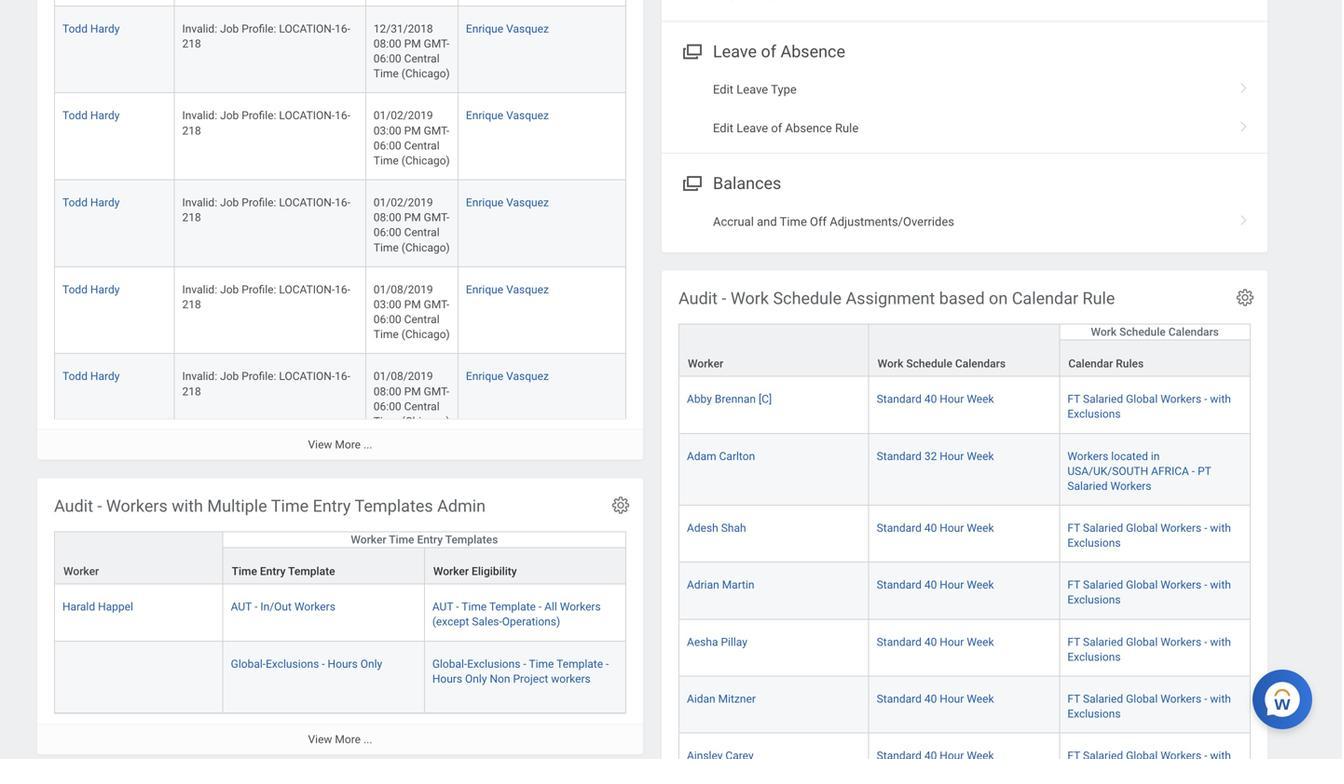Task type: describe. For each thing, give the bounding box(es) containing it.
row containing worker time entry templates
[[54, 532, 626, 585]]

adam carlton
[[687, 450, 755, 463]]

5 218 from the top
[[182, 385, 201, 398]]

global-exclusions -  hours only link
[[231, 654, 382, 671]]

menu group image for leave of absence
[[678, 38, 704, 63]]

1 horizontal spatial calendars
[[1168, 326, 1219, 339]]

hardy for 01/02/2019 08:00 pm gmt- 06:00 central time (chicago)
[[90, 196, 120, 209]]

16- for 01/08/2019 03:00 pm gmt- 06:00 central time (chicago)
[[335, 283, 350, 296]]

aut - time template - all workers (except sales-operations)
[[432, 601, 601, 629]]

standard for abby brennan [c]
[[877, 393, 922, 406]]

gmt- for 01/08/2019 03:00 pm gmt- 06:00 central time (chicago)
[[424, 298, 449, 311]]

row containing adam carlton
[[678, 434, 1251, 506]]

configure audit - workers with multiple time entry templates admin image
[[610, 495, 631, 516]]

audit - work schedule assignment based on calendar rule element
[[662, 271, 1267, 760]]

time inside worker time entry templates 'popup button'
[[389, 534, 414, 547]]

global-exclusions -  hours only
[[231, 658, 382, 671]]

and
[[757, 215, 777, 229]]

in/out
[[260, 601, 292, 614]]

1 hardy from the top
[[90, 22, 120, 35]]

adam carlton link
[[687, 446, 755, 463]]

edit leave of absence rule
[[713, 121, 859, 135]]

based
[[939, 289, 985, 308]]

chevron right image inside edit leave type link
[[1232, 76, 1256, 94]]

cell inside 'audit - workers with multiple time entry templates admin' element
[[54, 642, 223, 714]]

mitzner
[[718, 693, 756, 706]]

enrique vasquez link for 01/08/2019 03:00 pm gmt- 06:00 central time (chicago)
[[466, 279, 549, 296]]

todd hardy link for 01/02/2019 08:00 pm gmt- 06:00 central time (chicago)
[[62, 193, 120, 209]]

invalid: job profile: location-16- 218 for 01/08/2019
[[182, 283, 350, 311]]

time entry template button
[[223, 549, 424, 584]]

01/02/2019 for 03:00
[[374, 109, 433, 122]]

standard 40 hour week link for aesha pillay
[[877, 632, 994, 649]]

leave of absence
[[713, 42, 845, 61]]

row containing aidan mitzner
[[678, 677, 1251, 734]]

martin
[[722, 579, 754, 592]]

brennan
[[715, 393, 756, 406]]

- inside workers located in usa/uk/south africa - pt salaried workers
[[1192, 465, 1195, 478]]

aesha
[[687, 636, 718, 649]]

gmt- for 12/31/2018 08:00 pm gmt- 06:00 central time (chicago)
[[424, 37, 449, 50]]

row containing adesh shah
[[678, 506, 1251, 563]]

time inside aut - time template - all workers (except sales-operations)
[[462, 601, 487, 614]]

happel
[[98, 601, 133, 614]]

week for abby brennan [c]
[[967, 393, 994, 406]]

gmt- for 01/02/2019 08:00 pm gmt- 06:00 central time (chicago)
[[424, 211, 449, 224]]

0 vertical spatial rule
[[835, 121, 859, 135]]

vasquez for 12/31/2018 08:00 pm gmt- 06:00 central time (chicago)
[[506, 22, 549, 35]]

hours inside global-exclusions - time template - hours only non project workers
[[432, 673, 462, 686]]

2 ft salaried global workers - with exclusions link from the top
[[1067, 518, 1231, 550]]

work schedule calendars for 2nd 'work schedule calendars' popup button from left
[[1091, 326, 1219, 339]]

with for aidan mitzner
[[1210, 693, 1231, 706]]

pm for 12/31/2018 08:00 pm gmt- 06:00 central time (chicago)
[[404, 37, 421, 50]]

aidan mitzner link
[[687, 689, 756, 706]]

ft salaried global workers - with exclusions for abby brennan [c]
[[1067, 393, 1231, 421]]

adjustments/overrides
[[830, 215, 954, 229]]

adesh
[[687, 522, 718, 535]]

01/08/2019 08:00 pm gmt- 06:00 central time (chicago)
[[374, 370, 450, 428]]

calendar rules
[[1068, 358, 1144, 371]]

hour for adrian martin
[[940, 579, 964, 592]]

workers located in usa/uk/south africa - pt salaried workers link
[[1067, 446, 1211, 493]]

aidan mitzner
[[687, 693, 756, 706]]

row containing time entry template
[[54, 548, 626, 585]]

1 work schedule calendars button from the left
[[869, 325, 1059, 376]]

shah
[[721, 522, 746, 535]]

enrique vasquez for 01/02/2019 08:00 pm gmt- 06:00 central time (chicago)
[[466, 196, 549, 209]]

worker eligibility
[[433, 565, 517, 578]]

multiple
[[207, 497, 267, 516]]

worker up harald
[[63, 565, 99, 578]]

balances
[[713, 174, 781, 194]]

time inside accrual and time off adjustments/overrides link
[[780, 215, 807, 229]]

exclusions for row containing adesh shah
[[1067, 537, 1121, 550]]

global-exclusions - time template - hours only non project workers link
[[432, 654, 609, 686]]

global for aesha pillay
[[1126, 636, 1158, 649]]

central for 12/31/2018 08:00 pm gmt- 06:00 central time (chicago)
[[404, 52, 440, 65]]

harald happel link
[[62, 597, 133, 614]]

audit for audit - workers with multiple time entry templates admin
[[54, 497, 93, 516]]

3 standard from the top
[[877, 522, 922, 535]]

harald
[[62, 601, 95, 614]]

standard for adam carlton
[[877, 450, 922, 463]]

exclusions inside global-exclusions -  hours only link
[[266, 658, 319, 671]]

todd hardy for 01/08/2019 08:00 pm gmt- 06:00 central time (chicago)
[[62, 370, 120, 383]]

08:00 for 12/31/2018
[[374, 37, 401, 50]]

off
[[810, 215, 827, 229]]

2 work schedule calendars button from the left
[[1060, 325, 1250, 340]]

(chicago) for 01/02/2019 08:00 pm gmt- 06:00 central time (chicago)
[[401, 241, 450, 254]]

5 invalid: job profile: location-16-218 element from the top
[[182, 366, 350, 398]]

vasquez for 01/02/2019 03:00 pm gmt- 06:00 central time (chicago)
[[506, 109, 549, 122]]

40 for abby brennan [c]
[[924, 393, 937, 406]]

2 218 from the top
[[182, 124, 201, 137]]

row containing global-exclusions -  hours only
[[54, 642, 626, 714]]

with for aesha pillay
[[1210, 636, 1231, 649]]

ft salaried global workers - with exclusions link for adrian martin
[[1067, 575, 1231, 607]]

africa
[[1151, 465, 1189, 478]]

2 invalid: job profile: location-16-218 element from the top
[[182, 106, 350, 137]]

edit for edit leave of absence rule
[[713, 121, 733, 135]]

assignment
[[846, 289, 935, 308]]

non
[[490, 673, 510, 686]]

invalid: job profile: location-16- 218 for 12/31/2018
[[182, 22, 350, 50]]

todd hardy link for 01/02/2019 03:00 pm gmt- 06:00 central time (chicago)
[[62, 106, 120, 122]]

work for 2nd 'work schedule calendars' popup button from left
[[1091, 326, 1117, 339]]

aut - time template - all workers (except sales-operations) link
[[432, 597, 601, 629]]

06:00 for 12/31/2018 08:00 pm gmt- 06:00 central time (chicago)
[[374, 52, 401, 65]]

5 16- from the top
[[335, 370, 350, 383]]

more for second view more ... link from the top
[[335, 733, 361, 747]]

view for 1st view more ... link
[[308, 439, 332, 452]]

accrual and time off adjustments/overrides link
[[662, 203, 1267, 241]]

calendar rules row
[[678, 340, 1251, 377]]

time inside global-exclusions - time template - hours only non project workers
[[529, 658, 554, 671]]

aesha pillay
[[687, 636, 747, 649]]

global- for global-exclusions - time template - hours only non project workers
[[432, 658, 467, 671]]

0 horizontal spatial templates
[[355, 497, 433, 516]]

01/08/2019 03:00 pm gmt- 06:00 central time (chicago)
[[374, 283, 450, 341]]

rules
[[1116, 358, 1144, 371]]

sales-
[[472, 616, 502, 629]]

time inside time entry template popup button
[[232, 565, 257, 578]]

edit leave type
[[713, 82, 797, 96]]

ft for aidan mitzner
[[1067, 693, 1080, 706]]

enrique for 12/31/2018 08:00 pm gmt- 06:00 central time (chicago)
[[466, 22, 503, 35]]

worker inside audit - work schedule assignment based on calendar rule element
[[688, 358, 723, 371]]

audit - workers with multiple time entry templates admin
[[54, 497, 486, 516]]

2 profile: from the top
[[242, 109, 276, 122]]

entry inside time entry template popup button
[[260, 565, 286, 578]]

workers inside aut - time template - all workers (except sales-operations)
[[560, 601, 601, 614]]

16- for 01/02/2019 08:00 pm gmt- 06:00 central time (chicago)
[[335, 196, 350, 209]]

worker time entry templates
[[351, 534, 498, 547]]

todd hardy for 01/08/2019 03:00 pm gmt- 06:00 central time (chicago)
[[62, 283, 120, 296]]

40 for aidan mitzner
[[924, 693, 937, 706]]

06:00 for 01/02/2019 03:00 pm gmt- 06:00 central time (chicago)
[[374, 139, 401, 152]]

2 invalid: job profile: location-16- 218 from the top
[[182, 109, 350, 137]]

adesh shah link
[[687, 518, 746, 535]]

1 todd hardy link from the top
[[62, 19, 120, 35]]

enrique vasquez link for 01/02/2019 08:00 pm gmt- 06:00 central time (chicago)
[[466, 193, 549, 209]]

0 vertical spatial absence
[[780, 42, 845, 61]]

exclusions for row containing aesha pillay
[[1067, 651, 1121, 664]]

operations)
[[502, 616, 560, 629]]

hour for abby brennan [c]
[[940, 393, 964, 406]]

job for 12/31/2018
[[220, 22, 239, 35]]

2 location- from the top
[[279, 109, 335, 122]]

invalid: for 01/02/2019 08:00 pm gmt- 06:00 central time (chicago)
[[182, 196, 217, 209]]

worker inside "popup button"
[[433, 565, 469, 578]]

3 hour from the top
[[940, 522, 964, 535]]

adam
[[687, 450, 716, 463]]

0 horizontal spatial schedule
[[773, 289, 842, 308]]

workers
[[551, 673, 591, 686]]

row containing aesha pillay
[[678, 620, 1251, 677]]

enrique for 01/08/2019 03:00 pm gmt- 06:00 central time (chicago)
[[466, 283, 503, 296]]

worker time entry templates button
[[223, 533, 625, 548]]

aut - in/out workers link
[[231, 597, 335, 614]]

12/31/2018
[[374, 22, 433, 35]]

view more ... for second view more ... link from the top
[[308, 733, 372, 747]]

calendar rules button
[[1060, 341, 1250, 376]]

global-exclusions - time template - hours only non project workers
[[432, 658, 609, 686]]

time inside 01/08/2019 03:00 pm gmt- 06:00 central time (chicago)
[[374, 328, 399, 341]]

located
[[1111, 450, 1148, 463]]

08:00 for 01/02/2019
[[374, 211, 401, 224]]

01/02/2019 08:00 pm gmt- 06:00 central time (chicago)
[[374, 196, 450, 254]]

template inside popup button
[[288, 565, 335, 578]]

adrian
[[687, 579, 719, 592]]

2 view more ... link from the top
[[37, 724, 643, 755]]

entry inside worker time entry templates 'popup button'
[[417, 534, 443, 547]]

location- for 12/31/2018 08:00 pm gmt- 06:00 central time (chicago)
[[279, 22, 335, 35]]

32
[[924, 450, 937, 463]]

invalid time clock events element
[[37, 0, 643, 460]]

project
[[513, 673, 548, 686]]

central for 01/08/2019 08:00 pm gmt- 06:00 central time (chicago)
[[404, 400, 440, 413]]

2 40 from the top
[[924, 522, 937, 535]]

usa/uk/south
[[1067, 465, 1148, 478]]

5 location- from the top
[[279, 370, 335, 383]]

todd for 01/02/2019 08:00 pm gmt- 06:00 central time (chicago)
[[62, 196, 88, 209]]

type
[[771, 82, 797, 96]]

standard for adrian martin
[[877, 579, 922, 592]]

2 16- from the top
[[335, 109, 350, 122]]

2 job from the top
[[220, 109, 239, 122]]

all
[[544, 601, 557, 614]]

exclusions for row containing adrian martin
[[1067, 594, 1121, 607]]

time inside "01/08/2019 08:00 pm gmt- 06:00 central time (chicago)"
[[374, 415, 399, 428]]

edit leave type link
[[662, 70, 1267, 109]]

carlton
[[719, 450, 755, 463]]

global for abby brennan [c]
[[1126, 393, 1158, 406]]

40 for adrian martin
[[924, 579, 937, 592]]

1 horizontal spatial rule
[[1083, 289, 1115, 308]]

218 for 12/31/2018
[[182, 37, 201, 50]]

0 vertical spatial of
[[761, 42, 776, 61]]

view for second view more ... link from the top
[[308, 733, 332, 747]]

0 vertical spatial work
[[731, 289, 769, 308]]

adesh shah
[[687, 522, 746, 535]]

todd for 01/08/2019 08:00 pm gmt- 06:00 central time (chicago)
[[62, 370, 88, 383]]

06:00 for 01/02/2019 08:00 pm gmt- 06:00 central time (chicago)
[[374, 226, 401, 239]]

enrique for 01/08/2019 08:00 pm gmt- 06:00 central time (chicago)
[[466, 370, 503, 383]]

hardy for 01/08/2019 08:00 pm gmt- 06:00 central time (chicago)
[[90, 370, 120, 383]]

5 profile: from the top
[[242, 370, 276, 383]]

todd for 01/02/2019 03:00 pm gmt- 06:00 central time (chicago)
[[62, 109, 88, 122]]

0 horizontal spatial calendars
[[955, 358, 1006, 371]]

standard 40 hour week link for abby brennan [c]
[[877, 389, 994, 406]]

profile: for 12/31/2018
[[242, 22, 276, 35]]

adrian martin link
[[687, 575, 754, 592]]

row containing abby brennan [c]
[[678, 377, 1251, 434]]

0 horizontal spatial only
[[360, 658, 382, 671]]

enrique vasquez link for 01/08/2019 08:00 pm gmt- 06:00 central time (chicago)
[[466, 366, 549, 383]]

hardy for 01/08/2019 03:00 pm gmt- 06:00 central time (chicago)
[[90, 283, 120, 296]]

edit leave of absence rule link
[[662, 109, 1267, 147]]

schedule for 2nd 'work schedule calendars' popup button from left
[[1119, 326, 1166, 339]]



Task type: locate. For each thing, give the bounding box(es) containing it.
3 pm from the top
[[404, 211, 421, 224]]

3 40 from the top
[[924, 579, 937, 592]]

(chicago) for 01/08/2019 08:00 pm gmt- 06:00 central time (chicago)
[[401, 415, 450, 428]]

2 vertical spatial 08:00
[[374, 385, 401, 398]]

accrual and time off adjustments/overrides
[[713, 215, 954, 229]]

chevron right image inside accrual and time off adjustments/overrides link
[[1232, 208, 1256, 227]]

0 vertical spatial menu group image
[[678, 38, 704, 63]]

central inside '01/02/2019 03:00 pm gmt- 06:00 central time (chicago)'
[[404, 139, 440, 152]]

edit for edit leave type
[[713, 82, 733, 96]]

exclusions for row containing aidan mitzner
[[1067, 708, 1121, 721]]

5 06:00 from the top
[[374, 400, 401, 413]]

0 vertical spatial edit
[[713, 82, 733, 96]]

1 vertical spatial calendar
[[1068, 358, 1113, 371]]

4 ft from the top
[[1067, 636, 1080, 649]]

view more ... for 1st view more ... link
[[308, 439, 372, 452]]

ft for abby brennan [c]
[[1067, 393, 1080, 406]]

central for 01/08/2019 03:00 pm gmt- 06:00 central time (chicago)
[[404, 313, 440, 326]]

more inside 'audit - workers with multiple time entry templates admin' element
[[335, 733, 361, 747]]

work down accrual
[[731, 289, 769, 308]]

2 vertical spatial leave
[[736, 121, 768, 135]]

work for second 'work schedule calendars' popup button from right
[[878, 358, 903, 371]]

aidan
[[687, 693, 715, 706]]

edit inside edit leave type link
[[713, 82, 733, 96]]

1 view more ... link from the top
[[37, 429, 643, 460]]

01/02/2019 inside 01/02/2019 08:00 pm gmt- 06:00 central time (chicago)
[[374, 196, 433, 209]]

2 03:00 from the top
[[374, 298, 401, 311]]

vasquez for 01/08/2019 08:00 pm gmt- 06:00 central time (chicago)
[[506, 370, 549, 383]]

worker button inside audit - work schedule assignment based on calendar rule element
[[679, 325, 868, 376]]

standard 40 hour week link
[[877, 389, 994, 406], [877, 518, 994, 535], [877, 575, 994, 592], [877, 632, 994, 649], [877, 689, 994, 706]]

adrian martin
[[687, 579, 754, 592]]

standard for aidan mitzner
[[877, 693, 922, 706]]

03:00 inside 01/08/2019 03:00 pm gmt- 06:00 central time (chicago)
[[374, 298, 401, 311]]

enrique vasquez link for 01/02/2019 03:00 pm gmt- 06:00 central time (chicago)
[[466, 106, 549, 122]]

work up calendar rules
[[1091, 326, 1117, 339]]

2 view more ... from the top
[[308, 733, 372, 747]]

work schedule calendars up calendar rules "popup button"
[[1091, 326, 1219, 339]]

5 week from the top
[[967, 636, 994, 649]]

3 enrique from the top
[[466, 196, 503, 209]]

0 vertical spatial ...
[[363, 439, 372, 452]]

1 standard 40 hour week link from the top
[[877, 389, 994, 406]]

16- left 01/08/2019 03:00 pm gmt- 06:00 central time (chicago)
[[335, 283, 350, 296]]

enrique right '01/02/2019 03:00 pm gmt- 06:00 central time (chicago)' on the top of page
[[466, 109, 503, 122]]

enrique vasquez
[[466, 22, 549, 35], [466, 109, 549, 122], [466, 196, 549, 209], [466, 283, 549, 296], [466, 370, 549, 383]]

leave down the edit leave type on the top right of the page
[[736, 121, 768, 135]]

4 job from the top
[[220, 283, 239, 296]]

1 horizontal spatial work
[[878, 358, 903, 371]]

1 vertical spatial leave
[[736, 82, 768, 96]]

218 for 01/08/2019
[[182, 298, 201, 311]]

aut inside aut - time template - all workers (except sales-operations)
[[432, 601, 453, 614]]

4 central from the top
[[404, 313, 440, 326]]

entry down admin
[[417, 534, 443, 547]]

schedule up calendar rules "popup button"
[[1119, 326, 1166, 339]]

audit
[[678, 289, 718, 308], [54, 497, 93, 516]]

3 invalid: from the top
[[182, 196, 217, 209]]

03:00 down 12/31/2018 08:00 pm gmt- 06:00 central time (chicago)
[[374, 124, 401, 137]]

01/02/2019 down '01/02/2019 03:00 pm gmt- 06:00 central time (chicago)' on the top of page
[[374, 196, 433, 209]]

calendars
[[1168, 326, 1219, 339], [955, 358, 1006, 371]]

4 vasquez from the top
[[506, 283, 549, 296]]

1 vertical spatial audit
[[54, 497, 93, 516]]

salaried
[[1083, 393, 1123, 406], [1067, 480, 1108, 493], [1083, 522, 1123, 535], [1083, 579, 1123, 592], [1083, 636, 1123, 649], [1083, 693, 1123, 706]]

(chicago) inside "01/08/2019 08:00 pm gmt- 06:00 central time (chicago)"
[[401, 415, 450, 428]]

1 vertical spatial view more ...
[[308, 733, 372, 747]]

0 vertical spatial schedule
[[773, 289, 842, 308]]

template up operations)
[[489, 601, 536, 614]]

4 todd hardy from the top
[[62, 283, 120, 296]]

pm inside 01/08/2019 03:00 pm gmt- 06:00 central time (chicago)
[[404, 298, 421, 311]]

2 08:00 from the top
[[374, 211, 401, 224]]

2 week from the top
[[967, 450, 994, 463]]

profile: for 01/08/2019
[[242, 283, 276, 296]]

view more ... inside invalid time clock events element
[[308, 439, 372, 452]]

-
[[722, 289, 726, 308], [1204, 393, 1207, 406], [1192, 465, 1195, 478], [97, 497, 102, 516], [1204, 522, 1207, 535], [1204, 579, 1207, 592], [254, 601, 258, 614], [456, 601, 459, 614], [539, 601, 542, 614], [1204, 636, 1207, 649], [322, 658, 325, 671], [523, 658, 526, 671], [606, 658, 609, 671], [1204, 693, 1207, 706]]

aesha pillay link
[[687, 632, 747, 649]]

(chicago) up "01/08/2019 08:00 pm gmt- 06:00 central time (chicago)"
[[401, 328, 450, 341]]

1 vertical spatial chevron right image
[[1232, 114, 1256, 133]]

5 central from the top
[[404, 400, 440, 413]]

global-
[[231, 658, 266, 671], [432, 658, 467, 671]]

work schedule calendars button down based
[[869, 325, 1059, 376]]

global- down (except
[[432, 658, 467, 671]]

salaried for aesha pillay
[[1083, 636, 1123, 649]]

0 vertical spatial 01/08/2019
[[374, 283, 433, 296]]

12/31/2018 08:00 pm gmt- 06:00 central time (chicago)
[[374, 22, 450, 80]]

1 horizontal spatial global-
[[432, 658, 467, 671]]

central for 01/02/2019 08:00 pm gmt- 06:00 central time (chicago)
[[404, 226, 440, 239]]

enrique vasquez for 01/08/2019 03:00 pm gmt- 06:00 central time (chicago)
[[466, 283, 549, 296]]

1 invalid: job profile: location-16-218 element from the top
[[182, 19, 350, 50]]

more inside invalid time clock events element
[[335, 439, 361, 452]]

enrique vasquez for 01/08/2019 08:00 pm gmt- 06:00 central time (chicago)
[[466, 370, 549, 383]]

2 vertical spatial entry
[[260, 565, 286, 578]]

abby
[[687, 393, 712, 406]]

2 horizontal spatial work
[[1091, 326, 1117, 339]]

standard 40 hour week for abby brennan [c]
[[877, 393, 994, 406]]

4 invalid: job profile: location-16- 218 from the top
[[182, 283, 350, 311]]

0 vertical spatial only
[[360, 658, 382, 671]]

2 pm from the top
[[404, 124, 421, 137]]

5 enrique vasquez from the top
[[466, 370, 549, 383]]

5 todd hardy from the top
[[62, 370, 120, 383]]

1 profile: from the top
[[242, 22, 276, 35]]

enrique vasquez for 12/31/2018 08:00 pm gmt- 06:00 central time (chicago)
[[466, 22, 549, 35]]

06:00 inside 01/02/2019 08:00 pm gmt- 06:00 central time (chicago)
[[374, 226, 401, 239]]

pm down 12/31/2018
[[404, 37, 421, 50]]

with for adrian martin
[[1210, 579, 1231, 592]]

(chicago) inside 01/02/2019 08:00 pm gmt- 06:00 central time (chicago)
[[401, 241, 450, 254]]

audit inside audit - work schedule assignment based on calendar rule element
[[678, 289, 718, 308]]

1 vertical spatial view more ... link
[[37, 724, 643, 755]]

1 vertical spatial edit
[[713, 121, 733, 135]]

gmt- down 12/31/2018 08:00 pm gmt- 06:00 central time (chicago)
[[424, 124, 449, 137]]

01/08/2019 inside "01/08/2019 08:00 pm gmt- 06:00 central time (chicago)"
[[374, 370, 433, 383]]

leave up the edit leave type on the top right of the page
[[713, 42, 757, 61]]

08:00 inside 01/02/2019 08:00 pm gmt- 06:00 central time (chicago)
[[374, 211, 401, 224]]

job for 01/02/2019
[[220, 196, 239, 209]]

invalid:
[[182, 22, 217, 35], [182, 109, 217, 122], [182, 196, 217, 209], [182, 283, 217, 296], [182, 370, 217, 383]]

2 ft from the top
[[1067, 522, 1080, 535]]

4 06:00 from the top
[[374, 313, 401, 326]]

global- inside global-exclusions - time template - hours only non project workers
[[432, 658, 467, 671]]

calendars up calendar rules "popup button"
[[1168, 326, 1219, 339]]

worker up time entry template popup button
[[351, 534, 386, 547]]

2 aut from the left
[[432, 601, 453, 614]]

more for 1st view more ... link
[[335, 439, 361, 452]]

0 horizontal spatial rule
[[835, 121, 859, 135]]

1 horizontal spatial template
[[489, 601, 536, 614]]

template up aut - in/out workers link
[[288, 565, 335, 578]]

2 vertical spatial work
[[878, 358, 903, 371]]

2 ft salaried global workers - with exclusions from the top
[[1067, 522, 1231, 550]]

work schedule calendars button up calendar rules "popup button"
[[1060, 325, 1250, 340]]

08:00 inside "01/08/2019 08:00 pm gmt- 06:00 central time (chicago)"
[[374, 385, 401, 398]]

leave for type
[[736, 82, 768, 96]]

standard 40 hour week link for adrian martin
[[877, 575, 994, 592]]

1 horizontal spatial work schedule calendars
[[1091, 326, 1219, 339]]

admin
[[437, 497, 486, 516]]

view more ... inside 'audit - workers with multiple time entry templates admin' element
[[308, 733, 372, 747]]

(chicago) up admin
[[401, 415, 450, 428]]

16- left '01/02/2019 03:00 pm gmt- 06:00 central time (chicago)' on the top of page
[[335, 109, 350, 122]]

template inside global-exclusions - time template - hours only non project workers
[[557, 658, 603, 671]]

01/08/2019 for 08:00
[[374, 370, 433, 383]]

1 03:00 from the top
[[374, 124, 401, 137]]

0 horizontal spatial global-
[[231, 658, 266, 671]]

0 vertical spatial 08:00
[[374, 37, 401, 50]]

abby brennan [c]
[[687, 393, 772, 406]]

week for aidan mitzner
[[967, 693, 994, 706]]

0 vertical spatial entry
[[313, 497, 351, 516]]

of up the edit leave type on the top right of the page
[[761, 42, 776, 61]]

3 ft salaried global workers - with exclusions from the top
[[1067, 579, 1231, 607]]

08:00 down 12/31/2018
[[374, 37, 401, 50]]

vasquez for 01/02/2019 08:00 pm gmt- 06:00 central time (chicago)
[[506, 196, 549, 209]]

todd for 01/08/2019 03:00 pm gmt- 06:00 central time (chicago)
[[62, 283, 88, 296]]

(chicago) inside '01/02/2019 03:00 pm gmt- 06:00 central time (chicago)'
[[401, 154, 450, 167]]

standard 40 hour week for aidan mitzner
[[877, 693, 994, 706]]

aut for aut - in/out workers
[[231, 601, 252, 614]]

time inside '01/02/2019 03:00 pm gmt- 06:00 central time (chicago)'
[[374, 154, 399, 167]]

3 job from the top
[[220, 196, 239, 209]]

gmt- down 01/02/2019 08:00 pm gmt- 06:00 central time (chicago)
[[424, 298, 449, 311]]

gmt- inside 12/31/2018 08:00 pm gmt- 06:00 central time (chicago)
[[424, 37, 449, 50]]

0 vertical spatial view more ...
[[308, 439, 372, 452]]

0 horizontal spatial hours
[[328, 658, 358, 671]]

gmt- down 12/31/2018
[[424, 37, 449, 50]]

pm down 01/02/2019 08:00 pm gmt- 06:00 central time (chicago)
[[404, 298, 421, 311]]

worker button for work
[[679, 325, 868, 376]]

(chicago) up 01/08/2019 03:00 pm gmt- 06:00 central time (chicago)
[[401, 241, 450, 254]]

standard
[[877, 393, 922, 406], [877, 450, 922, 463], [877, 522, 922, 535], [877, 579, 922, 592], [877, 636, 922, 649], [877, 693, 922, 706]]

on
[[989, 289, 1008, 308]]

standard for aesha pillay
[[877, 636, 922, 649]]

view
[[308, 439, 332, 452], [308, 733, 332, 747]]

16- left 12/31/2018
[[335, 22, 350, 35]]

1 vertical spatial entry
[[417, 534, 443, 547]]

0 horizontal spatial entry
[[260, 565, 286, 578]]

invalid: job profile: location-16-218 element for 01/02/2019
[[182, 193, 350, 224]]

1 horizontal spatial schedule
[[906, 358, 952, 371]]

hours
[[328, 658, 358, 671], [432, 673, 462, 686]]

5 vasquez from the top
[[506, 370, 549, 383]]

pm down '01/02/2019 03:00 pm gmt- 06:00 central time (chicago)' on the top of page
[[404, 211, 421, 224]]

gmt- inside 01/08/2019 03:00 pm gmt- 06:00 central time (chicago)
[[424, 298, 449, 311]]

work schedule calendars
[[1091, 326, 1219, 339], [878, 358, 1006, 371]]

ft salaried global workers - with exclusions
[[1067, 393, 1231, 421], [1067, 522, 1231, 550], [1067, 579, 1231, 607], [1067, 636, 1231, 664], [1067, 693, 1231, 721]]

01/08/2019
[[374, 283, 433, 296], [374, 370, 433, 383]]

1 vertical spatial 08:00
[[374, 211, 401, 224]]

1 vertical spatial of
[[771, 121, 782, 135]]

16- left "01/08/2019 08:00 pm gmt- 06:00 central time (chicago)"
[[335, 370, 350, 383]]

standard 40 hour week for aesha pillay
[[877, 636, 994, 649]]

with for abby brennan [c]
[[1210, 393, 1231, 406]]

... inside invalid time clock events element
[[363, 439, 372, 452]]

standard 32 hour week
[[877, 450, 994, 463]]

1 vertical spatial 03:00
[[374, 298, 401, 311]]

entry up aut - in/out workers link
[[260, 565, 286, 578]]

(except
[[432, 616, 469, 629]]

6 hour from the top
[[940, 693, 964, 706]]

06:00 inside "01/08/2019 08:00 pm gmt- 06:00 central time (chicago)"
[[374, 400, 401, 413]]

calendar inside "popup button"
[[1068, 358, 1113, 371]]

standard 40 hour week link for aidan mitzner
[[877, 689, 994, 706]]

1 vertical spatial more
[[335, 733, 361, 747]]

5 invalid: job profile: location-16- 218 from the top
[[182, 370, 350, 398]]

03:00 for 01/08/2019
[[374, 298, 401, 311]]

salaried inside workers located in usa/uk/south africa - pt salaried workers
[[1067, 480, 1108, 493]]

0 horizontal spatial work schedule calendars button
[[869, 325, 1059, 376]]

3 global from the top
[[1126, 579, 1158, 592]]

templates inside worker time entry templates 'popup button'
[[445, 534, 498, 547]]

08:00 down '01/02/2019 03:00 pm gmt- 06:00 central time (chicago)' on the top of page
[[374, 211, 401, 224]]

03:00 down 01/02/2019 08:00 pm gmt- 06:00 central time (chicago)
[[374, 298, 401, 311]]

06:00 for 01/08/2019 03:00 pm gmt- 06:00 central time (chicago)
[[374, 313, 401, 326]]

view more ... link down the global-exclusions -  hours only
[[37, 724, 643, 755]]

03:00 for 01/02/2019
[[374, 124, 401, 137]]

work down assignment
[[878, 358, 903, 371]]

0 horizontal spatial worker button
[[55, 533, 222, 584]]

schedule down audit - work schedule assignment based on calendar rule
[[906, 358, 952, 371]]

central inside 01/08/2019 03:00 pm gmt- 06:00 central time (chicago)
[[404, 313, 440, 326]]

todd hardy link for 01/08/2019 08:00 pm gmt- 06:00 central time (chicago)
[[62, 366, 120, 383]]

1 vertical spatial schedule
[[1119, 326, 1166, 339]]

schedule for second 'work schedule calendars' popup button from right
[[906, 358, 952, 371]]

2 central from the top
[[404, 139, 440, 152]]

3 enrique vasquez from the top
[[466, 196, 549, 209]]

1 horizontal spatial aut
[[432, 601, 453, 614]]

pm inside '01/02/2019 03:00 pm gmt- 06:00 central time (chicago)'
[[404, 124, 421, 137]]

0 vertical spatial template
[[288, 565, 335, 578]]

template inside aut - time template - all workers (except sales-operations)
[[489, 601, 536, 614]]

calendars down on
[[955, 358, 1006, 371]]

time inside 12/31/2018 08:00 pm gmt- 06:00 central time (chicago)
[[374, 67, 399, 80]]

worker button
[[679, 325, 868, 376], [55, 533, 222, 584]]

1 todd from the top
[[62, 22, 88, 35]]

(chicago) for 01/02/2019 03:00 pm gmt- 06:00 central time (chicago)
[[401, 154, 450, 167]]

06:00 inside 01/08/2019 03:00 pm gmt- 06:00 central time (chicago)
[[374, 313, 401, 326]]

view inside invalid time clock events element
[[308, 439, 332, 452]]

06:00 inside 12/31/2018 08:00 pm gmt- 06:00 central time (chicago)
[[374, 52, 401, 65]]

2 horizontal spatial schedule
[[1119, 326, 1166, 339]]

pm inside 01/02/2019 08:00 pm gmt- 06:00 central time (chicago)
[[404, 211, 421, 224]]

hours down aut - in/out workers
[[328, 658, 358, 671]]

invalid: for 01/08/2019 03:00 pm gmt- 06:00 central time (chicago)
[[182, 283, 217, 296]]

calendar left rules
[[1068, 358, 1113, 371]]

leave
[[713, 42, 757, 61], [736, 82, 768, 96], [736, 121, 768, 135]]

01/08/2019 inside 01/08/2019 03:00 pm gmt- 06:00 central time (chicago)
[[374, 283, 433, 296]]

01/08/2019 down 01/08/2019 03:00 pm gmt- 06:00 central time (chicago)
[[374, 370, 433, 383]]

01/02/2019 03:00 pm gmt- 06:00 central time (chicago)
[[374, 109, 450, 167]]

salaried for adrian martin
[[1083, 579, 1123, 592]]

5 hour from the top
[[940, 636, 964, 649]]

3 week from the top
[[967, 522, 994, 535]]

todd hardy link
[[62, 19, 120, 35], [62, 106, 120, 122], [62, 193, 120, 209], [62, 279, 120, 296], [62, 366, 120, 383]]

templates up worker eligibility
[[445, 534, 498, 547]]

16- left 01/02/2019 08:00 pm gmt- 06:00 central time (chicago)
[[335, 196, 350, 209]]

enrique vasquez for 01/02/2019 03:00 pm gmt- 06:00 central time (chicago)
[[466, 109, 549, 122]]

0 vertical spatial chevron right image
[[1232, 76, 1256, 94]]

1 vertical spatial calendars
[[955, 358, 1006, 371]]

1 vertical spatial only
[[465, 673, 487, 686]]

2 gmt- from the top
[[424, 124, 449, 137]]

gmt-
[[424, 37, 449, 50], [424, 124, 449, 137], [424, 211, 449, 224], [424, 298, 449, 311], [424, 385, 449, 398]]

06:00 inside '01/02/2019 03:00 pm gmt- 06:00 central time (chicago)'
[[374, 139, 401, 152]]

enrique right "01/08/2019 08:00 pm gmt- 06:00 central time (chicago)"
[[466, 370, 503, 383]]

row
[[54, 0, 626, 6], [54, 6, 626, 93], [54, 93, 626, 180], [54, 180, 626, 267], [54, 267, 626, 354], [678, 324, 1251, 377], [54, 354, 626, 441], [678, 377, 1251, 434], [678, 434, 1251, 506], [678, 506, 1251, 563], [54, 532, 626, 585], [54, 548, 626, 585], [678, 563, 1251, 620], [54, 585, 626, 642], [678, 620, 1251, 677], [54, 642, 626, 714], [678, 677, 1251, 734], [678, 734, 1251, 760]]

4 invalid: from the top
[[182, 283, 217, 296]]

1 vertical spatial work
[[1091, 326, 1117, 339]]

3 (chicago) from the top
[[401, 241, 450, 254]]

location- for 01/08/2019 03:00 pm gmt- 06:00 central time (chicago)
[[279, 283, 335, 296]]

0 vertical spatial view more ... link
[[37, 429, 643, 460]]

3 location- from the top
[[279, 196, 335, 209]]

vasquez
[[506, 22, 549, 35], [506, 109, 549, 122], [506, 196, 549, 209], [506, 283, 549, 296], [506, 370, 549, 383]]

gmt- down '01/02/2019 03:00 pm gmt- 06:00 central time (chicago)' on the top of page
[[424, 211, 449, 224]]

0 vertical spatial templates
[[355, 497, 433, 516]]

1 vertical spatial view
[[308, 733, 332, 747]]

menu group image
[[678, 38, 704, 63], [678, 170, 704, 195]]

edit inside edit leave of absence rule link
[[713, 121, 733, 135]]

2 standard 40 hour week link from the top
[[877, 518, 994, 535]]

menu group image for balances
[[678, 170, 704, 195]]

absence down type
[[785, 121, 832, 135]]

2 vertical spatial chevron right image
[[1232, 208, 1256, 227]]

1 horizontal spatial audit
[[678, 289, 718, 308]]

hours left non
[[432, 673, 462, 686]]

0 horizontal spatial work schedule calendars
[[878, 358, 1006, 371]]

(chicago) down 12/31/2018
[[401, 67, 450, 80]]

absence up type
[[780, 42, 845, 61]]

gmt- inside "01/08/2019 08:00 pm gmt- 06:00 central time (chicago)"
[[424, 385, 449, 398]]

worker inside 'popup button'
[[351, 534, 386, 547]]

3 standard 40 hour week link from the top
[[877, 575, 994, 592]]

(chicago) inside 01/08/2019 03:00 pm gmt- 06:00 central time (chicago)
[[401, 328, 450, 341]]

work schedule calendars down based
[[878, 358, 1006, 371]]

... inside 'audit - workers with multiple time entry templates admin' element
[[363, 733, 372, 747]]

workers
[[1160, 393, 1201, 406], [1067, 450, 1108, 463], [1110, 480, 1151, 493], [106, 497, 168, 516], [1160, 522, 1201, 535], [1160, 579, 1201, 592], [294, 601, 335, 614], [560, 601, 601, 614], [1160, 636, 1201, 649], [1160, 693, 1201, 706]]

1 horizontal spatial only
[[465, 673, 487, 686]]

audit inside 'audit - workers with multiple time entry templates admin' element
[[54, 497, 93, 516]]

2 standard 40 hour week from the top
[[877, 522, 994, 535]]

08:00 inside 12/31/2018 08:00 pm gmt- 06:00 central time (chicago)
[[374, 37, 401, 50]]

view up audit - workers with multiple time entry templates admin
[[308, 439, 332, 452]]

40 for aesha pillay
[[924, 636, 937, 649]]

16-
[[335, 22, 350, 35], [335, 109, 350, 122], [335, 196, 350, 209], [335, 283, 350, 296], [335, 370, 350, 383]]

1 horizontal spatial worker button
[[679, 325, 868, 376]]

4 standard 40 hour week from the top
[[877, 636, 994, 649]]

only inside global-exclusions - time template - hours only non project workers
[[465, 673, 487, 686]]

gmt- inside 01/02/2019 08:00 pm gmt- 06:00 central time (chicago)
[[424, 211, 449, 224]]

4 gmt- from the top
[[424, 298, 449, 311]]

1 vertical spatial 01/02/2019
[[374, 196, 433, 209]]

1 enrique vasquez from the top
[[466, 22, 549, 35]]

gmt- down 01/08/2019 03:00 pm gmt- 06:00 central time (chicago)
[[424, 385, 449, 398]]

1 horizontal spatial hours
[[432, 673, 462, 686]]

ft salaried global workers - with exclusions link for aidan mitzner
[[1067, 689, 1231, 721]]

gmt- inside '01/02/2019 03:00 pm gmt- 06:00 central time (chicago)'
[[424, 124, 449, 137]]

1 horizontal spatial entry
[[313, 497, 351, 516]]

aut up (except
[[432, 601, 453, 614]]

with
[[1210, 393, 1231, 406], [172, 497, 203, 516], [1210, 522, 1231, 535], [1210, 579, 1231, 592], [1210, 636, 1231, 649], [1210, 693, 1231, 706]]

enrique right 01/02/2019 08:00 pm gmt- 06:00 central time (chicago)
[[466, 196, 503, 209]]

2 vertical spatial template
[[557, 658, 603, 671]]

pillay
[[721, 636, 747, 649]]

chevron right image
[[1232, 76, 1256, 94], [1232, 114, 1256, 133], [1232, 208, 1256, 227]]

1 vertical spatial ...
[[363, 733, 372, 747]]

0 vertical spatial 01/02/2019
[[374, 109, 433, 122]]

3 invalid: job profile: location-16- 218 from the top
[[182, 196, 350, 224]]

more
[[335, 439, 361, 452], [335, 733, 361, 747]]

configure audit - work schedule assignment based on calendar rule image
[[1235, 288, 1255, 308]]

1 vertical spatial templates
[[445, 534, 498, 547]]

worker down worker time entry templates 'popup button' on the bottom left
[[433, 565, 469, 578]]

job
[[220, 22, 239, 35], [220, 109, 239, 122], [220, 196, 239, 209], [220, 283, 239, 296], [220, 370, 239, 383]]

hardy for 01/02/2019 03:00 pm gmt- 06:00 central time (chicago)
[[90, 109, 120, 122]]

5 job from the top
[[220, 370, 239, 383]]

4 invalid: job profile: location-16-218 element from the top
[[182, 279, 350, 311]]

schedule down off
[[773, 289, 842, 308]]

work schedule calendars button
[[869, 325, 1059, 376], [1060, 325, 1250, 340]]

06:00
[[374, 52, 401, 65], [374, 139, 401, 152], [374, 226, 401, 239], [374, 313, 401, 326], [374, 400, 401, 413]]

edit
[[713, 82, 733, 96], [713, 121, 733, 135]]

2 more from the top
[[335, 733, 361, 747]]

row containing work schedule calendars
[[678, 324, 1251, 377]]

03:00 inside '01/02/2019 03:00 pm gmt- 06:00 central time (chicago)'
[[374, 124, 401, 137]]

work schedule calendars for second 'work schedule calendars' popup button from right
[[878, 358, 1006, 371]]

worker button up "[c]"
[[679, 325, 868, 376]]

2 global from the top
[[1126, 522, 1158, 535]]

2 01/08/2019 from the top
[[374, 370, 433, 383]]

aut
[[231, 601, 252, 614], [432, 601, 453, 614]]

5 invalid: from the top
[[182, 370, 217, 383]]

menu group image left the balances at the top of page
[[678, 170, 704, 195]]

1 vertical spatial template
[[489, 601, 536, 614]]

list
[[662, 70, 1267, 147]]

0 vertical spatial view
[[308, 439, 332, 452]]

1 chevron right image from the top
[[1232, 76, 1256, 94]]

4 ft salaried global workers - with exclusions from the top
[[1067, 636, 1231, 664]]

0 vertical spatial 03:00
[[374, 124, 401, 137]]

01/02/2019
[[374, 109, 433, 122], [374, 196, 433, 209]]

profile:
[[242, 22, 276, 35], [242, 109, 276, 122], [242, 196, 276, 209], [242, 283, 276, 296], [242, 370, 276, 383]]

standard 40 hour week
[[877, 393, 994, 406], [877, 522, 994, 535], [877, 579, 994, 592], [877, 636, 994, 649], [877, 693, 994, 706]]

view inside 'audit - workers with multiple time entry templates admin' element
[[308, 733, 332, 747]]

of inside edit leave of absence rule link
[[771, 121, 782, 135]]

time inside 01/02/2019 08:00 pm gmt- 06:00 central time (chicago)
[[374, 241, 399, 254]]

row containing adrian martin
[[678, 563, 1251, 620]]

only
[[360, 658, 382, 671], [465, 673, 487, 686]]

1 central from the top
[[404, 52, 440, 65]]

harald happel
[[62, 601, 133, 614]]

1 vertical spatial menu group image
[[678, 170, 704, 195]]

global
[[1126, 393, 1158, 406], [1126, 522, 1158, 535], [1126, 579, 1158, 592], [1126, 636, 1158, 649], [1126, 693, 1158, 706]]

aut left in/out in the left bottom of the page
[[231, 601, 252, 614]]

workers located in usa/uk/south africa - pt salaried workers
[[1067, 450, 1211, 493]]

6 standard from the top
[[877, 693, 922, 706]]

5 todd from the top
[[62, 370, 88, 383]]

2 enrique vasquez from the top
[[466, 109, 549, 122]]

pm down 12/31/2018 08:00 pm gmt- 06:00 central time (chicago)
[[404, 124, 421, 137]]

eligibility
[[472, 565, 517, 578]]

worker eligibility button
[[425, 549, 625, 584]]

3 todd hardy from the top
[[62, 196, 120, 209]]

todd
[[62, 22, 88, 35], [62, 109, 88, 122], [62, 196, 88, 209], [62, 283, 88, 296], [62, 370, 88, 383]]

aut - in/out workers
[[231, 601, 335, 614]]

enrique right 01/08/2019 03:00 pm gmt- 06:00 central time (chicago)
[[466, 283, 503, 296]]

4 pm from the top
[[404, 298, 421, 311]]

pm inside "01/08/2019 08:00 pm gmt- 06:00 central time (chicago)"
[[404, 385, 421, 398]]

4 profile: from the top
[[242, 283, 276, 296]]

invalid: job profile: location-16-218 element
[[182, 19, 350, 50], [182, 106, 350, 137], [182, 193, 350, 224], [182, 279, 350, 311], [182, 366, 350, 398]]

0 horizontal spatial work
[[731, 289, 769, 308]]

0 vertical spatial audit
[[678, 289, 718, 308]]

week for adam carlton
[[967, 450, 994, 463]]

calendar right on
[[1012, 289, 1078, 308]]

edit down the edit leave type on the top right of the page
[[713, 121, 733, 135]]

job for 01/08/2019
[[220, 283, 239, 296]]

absence
[[780, 42, 845, 61], [785, 121, 832, 135]]

1 ft salaried global workers - with exclusions link from the top
[[1067, 389, 1231, 421]]

exclusions inside global-exclusions - time template - hours only non project workers
[[467, 658, 520, 671]]

0 horizontal spatial audit
[[54, 497, 93, 516]]

5 global from the top
[[1126, 693, 1158, 706]]

... for 1st view more ... link
[[363, 439, 372, 452]]

2 horizontal spatial entry
[[417, 534, 443, 547]]

4 218 from the top
[[182, 298, 201, 311]]

1 edit from the top
[[713, 82, 733, 96]]

5 standard 40 hour week link from the top
[[877, 689, 994, 706]]

todd hardy for 01/02/2019 03:00 pm gmt- 06:00 central time (chicago)
[[62, 109, 120, 122]]

central inside 12/31/2018 08:00 pm gmt- 06:00 central time (chicago)
[[404, 52, 440, 65]]

global- down in/out in the left bottom of the page
[[231, 658, 266, 671]]

ft for aesha pillay
[[1067, 636, 1080, 649]]

0 vertical spatial more
[[335, 439, 361, 452]]

todd hardy link for 01/08/2019 03:00 pm gmt- 06:00 central time (chicago)
[[62, 279, 120, 296]]

chevron right image inside edit leave of absence rule link
[[1232, 114, 1256, 133]]

1 vertical spatial worker button
[[55, 533, 222, 584]]

1 40 from the top
[[924, 393, 937, 406]]

2 vertical spatial schedule
[[906, 358, 952, 371]]

week
[[967, 393, 994, 406], [967, 450, 994, 463], [967, 522, 994, 535], [967, 579, 994, 592], [967, 636, 994, 649], [967, 693, 994, 706]]

1 vertical spatial absence
[[785, 121, 832, 135]]

view down the global-exclusions -  hours only
[[308, 733, 332, 747]]

leave left type
[[736, 82, 768, 96]]

week for aesha pillay
[[967, 636, 994, 649]]

3 standard 40 hour week from the top
[[877, 579, 994, 592]]

entry up time entry template popup button
[[313, 497, 351, 516]]

2 enrique from the top
[[466, 109, 503, 122]]

view more ... link down "01/08/2019 08:00 pm gmt- 06:00 central time (chicago)"
[[37, 429, 643, 460]]

pt
[[1198, 465, 1211, 478]]

3 vasquez from the top
[[506, 196, 549, 209]]

1 vertical spatial hours
[[432, 673, 462, 686]]

central inside "01/08/2019 08:00 pm gmt- 06:00 central time (chicago)"
[[404, 400, 440, 413]]

1 vertical spatial work schedule calendars
[[878, 358, 1006, 371]]

5 standard from the top
[[877, 636, 922, 649]]

exclusions for row containing abby brennan [c]
[[1067, 408, 1121, 421]]

row containing harald happel
[[54, 585, 626, 642]]

invalid: job profile: location-16-218 element for 01/08/2019
[[182, 279, 350, 311]]

1 aut from the left
[[231, 601, 252, 614]]

ft salaried global workers - with exclusions for aesha pillay
[[1067, 636, 1231, 664]]

4 enrique from the top
[[466, 283, 503, 296]]

ft for adrian martin
[[1067, 579, 1080, 592]]

08:00 for 01/08/2019
[[374, 385, 401, 398]]

1 todd hardy from the top
[[62, 22, 120, 35]]

0 vertical spatial work schedule calendars
[[1091, 326, 1219, 339]]

view more ...
[[308, 439, 372, 452], [308, 733, 372, 747]]

list containing edit leave type
[[662, 70, 1267, 147]]

0 vertical spatial calendars
[[1168, 326, 1219, 339]]

08:00 down 01/08/2019 03:00 pm gmt- 06:00 central time (chicago)
[[374, 385, 401, 398]]

audit - work schedule assignment based on calendar rule
[[678, 289, 1115, 308]]

2 ... from the top
[[363, 733, 372, 747]]

todd hardy
[[62, 22, 120, 35], [62, 109, 120, 122], [62, 196, 120, 209], [62, 283, 120, 296], [62, 370, 120, 383]]

of down type
[[771, 121, 782, 135]]

1 job from the top
[[220, 22, 239, 35]]

1 vertical spatial rule
[[1083, 289, 1115, 308]]

1 global- from the left
[[231, 658, 266, 671]]

abby brennan [c] link
[[687, 389, 772, 406]]

standard 40 hour week for adrian martin
[[877, 579, 994, 592]]

2 horizontal spatial template
[[557, 658, 603, 671]]

01/02/2019 inside '01/02/2019 03:00 pm gmt- 06:00 central time (chicago)'
[[374, 109, 433, 122]]

hardy
[[90, 22, 120, 35], [90, 109, 120, 122], [90, 196, 120, 209], [90, 283, 120, 296], [90, 370, 120, 383]]

enrique for 01/02/2019 03:00 pm gmt- 06:00 central time (chicago)
[[466, 109, 503, 122]]

4 standard 40 hour week link from the top
[[877, 632, 994, 649]]

1 horizontal spatial work schedule calendars button
[[1060, 325, 1250, 340]]

0 vertical spatial calendar
[[1012, 289, 1078, 308]]

template up workers
[[557, 658, 603, 671]]

0 horizontal spatial aut
[[231, 601, 252, 614]]

3 ft salaried global workers - with exclusions link from the top
[[1067, 575, 1231, 607]]

pm inside 12/31/2018 08:00 pm gmt- 06:00 central time (chicago)
[[404, 37, 421, 50]]

templates up worker time entry templates
[[355, 497, 433, 516]]

todd hardy for 01/02/2019 08:00 pm gmt- 06:00 central time (chicago)
[[62, 196, 120, 209]]

entry
[[313, 497, 351, 516], [417, 534, 443, 547], [260, 565, 286, 578]]

3 central from the top
[[404, 226, 440, 239]]

01/08/2019 down 01/02/2019 08:00 pm gmt- 06:00 central time (chicago)
[[374, 283, 433, 296]]

1 gmt- from the top
[[424, 37, 449, 50]]

2 invalid: from the top
[[182, 109, 217, 122]]

1 horizontal spatial templates
[[445, 534, 498, 547]]

enrique right 12/31/2018 08:00 pm gmt- 06:00 central time (chicago)
[[466, 22, 503, 35]]

edit left type
[[713, 82, 733, 96]]

pm down 01/08/2019 03:00 pm gmt- 06:00 central time (chicago)
[[404, 385, 421, 398]]

worker button up "happel"
[[55, 533, 222, 584]]

hour for adam carlton
[[940, 450, 964, 463]]

calendar
[[1012, 289, 1078, 308], [1068, 358, 1113, 371]]

1 standard from the top
[[877, 393, 922, 406]]

03:00
[[374, 124, 401, 137], [374, 298, 401, 311]]

0 vertical spatial leave
[[713, 42, 757, 61]]

central inside 01/02/2019 08:00 pm gmt- 06:00 central time (chicago)
[[404, 226, 440, 239]]

(chicago) inside 12/31/2018 08:00 pm gmt- 06:00 central time (chicago)
[[401, 67, 450, 80]]

profile: for 01/02/2019
[[242, 196, 276, 209]]

5 enrique vasquez link from the top
[[466, 366, 549, 383]]

(chicago)
[[401, 67, 450, 80], [401, 154, 450, 167], [401, 241, 450, 254], [401, 328, 450, 341], [401, 415, 450, 428]]

[c]
[[759, 393, 772, 406]]

(chicago) up 01/02/2019 08:00 pm gmt- 06:00 central time (chicago)
[[401, 154, 450, 167]]

pm for 01/02/2019 08:00 pm gmt- 06:00 central time (chicago)
[[404, 211, 421, 224]]

01/02/2019 for 08:00
[[374, 196, 433, 209]]

0 vertical spatial hours
[[328, 658, 358, 671]]

1 vertical spatial 01/08/2019
[[374, 370, 433, 383]]

cell
[[54, 0, 175, 6], [175, 0, 366, 6], [366, 0, 458, 6], [458, 0, 626, 6], [54, 642, 223, 714]]

08:00
[[374, 37, 401, 50], [374, 211, 401, 224], [374, 385, 401, 398]]

week for adrian martin
[[967, 579, 994, 592]]

time entry template
[[232, 565, 335, 578]]

menu group image left leave of absence
[[678, 38, 704, 63]]

01/02/2019 down 12/31/2018 08:00 pm gmt- 06:00 central time (chicago)
[[374, 109, 433, 122]]

standard 32 hour week link
[[877, 446, 994, 463]]

worker button for workers
[[55, 533, 222, 584]]

in
[[1151, 450, 1160, 463]]

worker up abby
[[688, 358, 723, 371]]

global for aidan mitzner
[[1126, 693, 1158, 706]]

1 ft from the top
[[1067, 393, 1080, 406]]

accrual
[[713, 215, 754, 229]]

(chicago) for 01/08/2019 03:00 pm gmt- 06:00 central time (chicago)
[[401, 328, 450, 341]]

5 ft salaried global workers - with exclusions from the top
[[1067, 693, 1231, 721]]

2 menu group image from the top
[[678, 170, 704, 195]]

0 vertical spatial worker button
[[679, 325, 868, 376]]

salaried for abby brennan [c]
[[1083, 393, 1123, 406]]

audit - workers with multiple time entry templates admin element
[[37, 479, 643, 755]]

hour
[[940, 393, 964, 406], [940, 450, 964, 463], [940, 522, 964, 535], [940, 579, 964, 592], [940, 636, 964, 649], [940, 693, 964, 706]]

0 horizontal spatial template
[[288, 565, 335, 578]]



Task type: vqa. For each thing, say whether or not it's contained in the screenshot.
Configure Workforce Visibility icon
no



